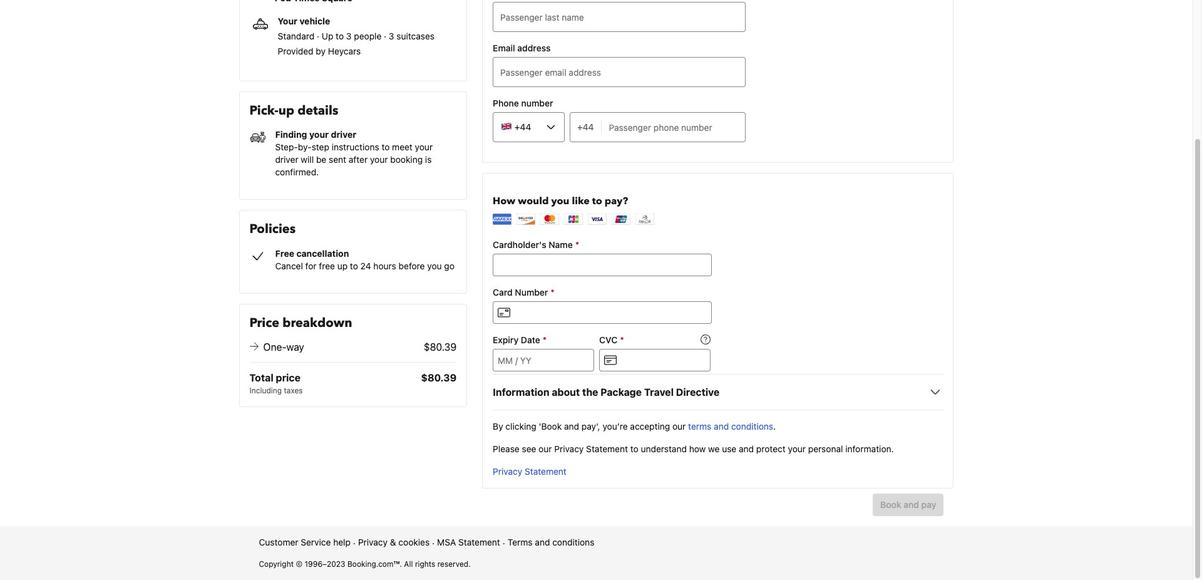 Task type: vqa. For each thing, say whether or not it's contained in the screenshot.
bottom 'car'
no



Task type: locate. For each thing, give the bounding box(es) containing it.
1 horizontal spatial privacy
[[493, 466, 523, 477]]

breakdown
[[283, 314, 352, 331]]

information
[[493, 386, 550, 398]]

clicking
[[506, 421, 537, 432]]

step-
[[275, 142, 298, 152]]

help
[[333, 537, 351, 547]]

1 horizontal spatial up
[[337, 260, 348, 271]]

our left terms
[[673, 421, 686, 432]]

terms and conditions link
[[689, 421, 774, 432]]

2 · from the left
[[384, 31, 387, 41]]

driver up instructions
[[331, 129, 357, 140]]

booking
[[390, 154, 423, 165]]

use
[[722, 443, 737, 454]]

hours
[[374, 260, 396, 271]]

'book
[[539, 421, 562, 432]]

including
[[250, 386, 282, 395]]

1 horizontal spatial statement
[[525, 466, 567, 477]]

service
[[301, 537, 331, 547]]

taxes
[[284, 386, 303, 395]]

Last name text field
[[493, 2, 746, 32]]

0 vertical spatial privacy
[[555, 443, 584, 454]]

0 horizontal spatial ·
[[317, 31, 319, 41]]

statement for privacy statement
[[525, 466, 567, 477]]

driver
[[331, 129, 357, 140], [275, 154, 299, 165]]

1 vertical spatial statement
[[525, 466, 567, 477]]

information.
[[846, 443, 894, 454]]

$80.39
[[424, 341, 457, 353], [421, 372, 457, 383]]

0 horizontal spatial up
[[279, 102, 295, 119]]

0 horizontal spatial our
[[539, 443, 552, 454]]

0 horizontal spatial statement
[[459, 537, 500, 547]]

msa statement link
[[437, 536, 500, 549]]

privacy statement link
[[493, 466, 567, 477]]

our
[[673, 421, 686, 432], [539, 443, 552, 454]]

and
[[564, 421, 579, 432], [714, 421, 729, 432], [739, 443, 754, 454], [904, 499, 920, 510], [535, 537, 550, 547]]

your right after
[[370, 154, 388, 165]]

privacy for privacy & cookies
[[358, 537, 388, 547]]

your vehicle standard · up to 3 people · 3 suitcases provided by heycars
[[278, 16, 435, 56]]

to left 24
[[350, 260, 358, 271]]

free
[[275, 248, 294, 259]]

privacy & cookies link
[[358, 536, 430, 549]]

2 vertical spatial privacy
[[358, 537, 388, 547]]

1 vertical spatial up
[[337, 260, 348, 271]]

booking.com™.
[[348, 559, 402, 569]]

up
[[279, 102, 295, 119], [337, 260, 348, 271]]

privacy left &
[[358, 537, 388, 547]]

3
[[346, 31, 352, 41], [389, 31, 394, 41]]

pay
[[922, 499, 937, 510]]

about
[[552, 386, 580, 398]]

price breakdown
[[250, 314, 352, 331]]

0 horizontal spatial 3
[[346, 31, 352, 41]]

to
[[336, 31, 344, 41], [382, 142, 390, 152], [350, 260, 358, 271], [631, 443, 639, 454]]

statement down the you're
[[586, 443, 628, 454]]

statement
[[586, 443, 628, 454], [525, 466, 567, 477], [459, 537, 500, 547]]

·
[[317, 31, 319, 41], [384, 31, 387, 41]]

phone
[[493, 98, 519, 108]]

privacy down please
[[493, 466, 523, 477]]

by
[[493, 421, 503, 432]]

your
[[309, 129, 329, 140], [415, 142, 433, 152], [370, 154, 388, 165], [788, 443, 806, 454]]

· left the up
[[317, 31, 319, 41]]

conditions up protect
[[732, 421, 774, 432]]

.
[[774, 421, 776, 432]]

suitcases
[[397, 31, 435, 41]]

1 horizontal spatial conditions
[[732, 421, 774, 432]]

msa
[[437, 537, 456, 547]]

price
[[276, 372, 301, 383]]

msa statement
[[437, 537, 500, 547]]

1 3 from the left
[[346, 31, 352, 41]]

0 vertical spatial conditions
[[732, 421, 774, 432]]

you're
[[603, 421, 628, 432]]

driver down step-
[[275, 154, 299, 165]]

1 · from the left
[[317, 31, 319, 41]]

to inside finding your driver step-by-step instructions to meet your driver will be sent after your booking is confirmed.
[[382, 142, 390, 152]]

0 horizontal spatial privacy
[[358, 537, 388, 547]]

terms and conditions link
[[508, 536, 595, 549]]

finding your driver step-by-step instructions to meet your driver will be sent after your booking is confirmed.
[[275, 129, 433, 178]]

terms and conditions
[[508, 537, 595, 547]]

statement right the "msa" on the left bottom of the page
[[459, 537, 500, 547]]

1 horizontal spatial 3
[[389, 31, 394, 41]]

statement down see
[[525, 466, 567, 477]]

2 vertical spatial statement
[[459, 537, 500, 547]]

3 up heycars
[[346, 31, 352, 41]]

the
[[583, 386, 598, 398]]

up up finding
[[279, 102, 295, 119]]

1 horizontal spatial our
[[673, 421, 686, 432]]

&
[[390, 537, 396, 547]]

to right the up
[[336, 31, 344, 41]]

3 right people
[[389, 31, 394, 41]]

· right people
[[384, 31, 387, 41]]

1 horizontal spatial ·
[[384, 31, 387, 41]]

standard
[[278, 31, 315, 41]]

1 vertical spatial conditions
[[553, 537, 595, 547]]

2 horizontal spatial statement
[[586, 443, 628, 454]]

2 horizontal spatial privacy
[[555, 443, 584, 454]]

to left meet
[[382, 142, 390, 152]]

1 vertical spatial privacy
[[493, 466, 523, 477]]

cancellation
[[297, 248, 349, 259]]

conditions right terms
[[553, 537, 595, 547]]

total
[[250, 372, 274, 383]]

up right free
[[337, 260, 348, 271]]

book and pay
[[881, 499, 937, 510]]

2 3 from the left
[[389, 31, 394, 41]]

reserved.
[[438, 559, 471, 569]]

linked travel agreement information, click here to open element
[[493, 385, 919, 400]]

heycars
[[328, 46, 361, 56]]

you
[[427, 260, 442, 271]]

copyright © 1996–2023 booking.com™. all rights reserved.
[[259, 559, 471, 569]]

our right see
[[539, 443, 552, 454]]

privacy
[[555, 443, 584, 454], [493, 466, 523, 477], [358, 537, 388, 547]]

0 horizontal spatial driver
[[275, 154, 299, 165]]

pay',
[[582, 421, 601, 432]]

go
[[444, 260, 455, 271]]

0 vertical spatial our
[[673, 421, 686, 432]]

privacy down 'book
[[555, 443, 584, 454]]

0 vertical spatial driver
[[331, 129, 357, 140]]

for
[[305, 260, 317, 271]]

1 vertical spatial $80.39
[[421, 372, 457, 383]]



Task type: describe. For each thing, give the bounding box(es) containing it.
after
[[349, 154, 368, 165]]

understand
[[641, 443, 687, 454]]

vehicle
[[300, 16, 330, 26]]

0 vertical spatial $80.39
[[424, 341, 457, 353]]

pick-up details
[[250, 102, 338, 119]]

people
[[354, 31, 382, 41]]

number
[[522, 98, 553, 108]]

privacy for privacy statement
[[493, 466, 523, 477]]

free cancellation cancel for free up to 24 hours before you go
[[275, 248, 455, 271]]

instructions
[[332, 142, 379, 152]]

accepting
[[630, 421, 670, 432]]

price
[[250, 314, 280, 331]]

0 vertical spatial statement
[[586, 443, 628, 454]]

your
[[278, 16, 298, 26]]

is
[[425, 154, 432, 165]]

address
[[518, 43, 551, 53]]

your right protect
[[788, 443, 806, 454]]

your up step
[[309, 129, 329, 140]]

privacy & cookies
[[358, 537, 430, 547]]

details
[[298, 102, 338, 119]]

cookies
[[399, 537, 430, 547]]

one-
[[263, 341, 287, 353]]

cancel
[[275, 260, 303, 271]]

travel
[[644, 386, 674, 398]]

confirmed.
[[275, 167, 319, 178]]

please
[[493, 443, 520, 454]]

finding
[[275, 129, 307, 140]]

by
[[316, 46, 326, 56]]

customer service help link
[[259, 536, 351, 549]]

0 vertical spatial up
[[279, 102, 295, 119]]

total price
[[250, 372, 301, 383]]

up inside "free cancellation cancel for free up to 24 hours before you go"
[[337, 260, 348, 271]]

personal
[[809, 443, 843, 454]]

customer service help
[[259, 537, 351, 547]]

see
[[522, 443, 536, 454]]

directive
[[676, 386, 720, 398]]

step
[[312, 142, 329, 152]]

by clicking 'book and pay', you're accepting our terms and conditions .
[[493, 421, 776, 432]]

phone number
[[493, 98, 553, 108]]

to inside "free cancellation cancel for free up to 24 hours before you go"
[[350, 260, 358, 271]]

terms
[[508, 537, 533, 547]]

rights
[[415, 559, 436, 569]]

Email address email field
[[493, 57, 746, 87]]

all
[[404, 559, 413, 569]]

email
[[493, 43, 515, 53]]

email address
[[493, 43, 551, 53]]

and inside 'button'
[[904, 499, 920, 510]]

provided
[[278, 46, 314, 56]]

one-way
[[263, 341, 304, 353]]

be
[[316, 154, 327, 165]]

statement for msa statement
[[459, 537, 500, 547]]

+44
[[578, 122, 594, 132]]

24
[[361, 260, 371, 271]]

1 horizontal spatial driver
[[331, 129, 357, 140]]

package
[[601, 386, 642, 398]]

how
[[690, 443, 706, 454]]

Phone number telephone field
[[602, 112, 746, 142]]

meet
[[392, 142, 413, 152]]

information about the package travel directive button
[[493, 385, 944, 400]]

we
[[709, 443, 720, 454]]

free
[[319, 260, 335, 271]]

policies
[[250, 221, 296, 238]]

before
[[399, 260, 425, 271]]

to down by clicking 'book and pay', you're accepting our terms and conditions .
[[631, 443, 639, 454]]

sent
[[329, 154, 346, 165]]

1 vertical spatial our
[[539, 443, 552, 454]]

copyright
[[259, 559, 294, 569]]

please see our privacy statement to understand how we use and protect your personal information.
[[493, 443, 894, 454]]

privacy statement
[[493, 466, 567, 477]]

0 horizontal spatial conditions
[[553, 537, 595, 547]]

customer
[[259, 537, 298, 547]]

©
[[296, 559, 303, 569]]

including taxes
[[250, 386, 303, 395]]

information about the package travel directive
[[493, 386, 720, 398]]

1 vertical spatial driver
[[275, 154, 299, 165]]

by-
[[298, 142, 312, 152]]

will
[[301, 154, 314, 165]]

your up is on the top left of the page
[[415, 142, 433, 152]]

up
[[322, 31, 334, 41]]

to inside your vehicle standard · up to 3 people · 3 suitcases provided by heycars
[[336, 31, 344, 41]]

book
[[881, 499, 902, 510]]



